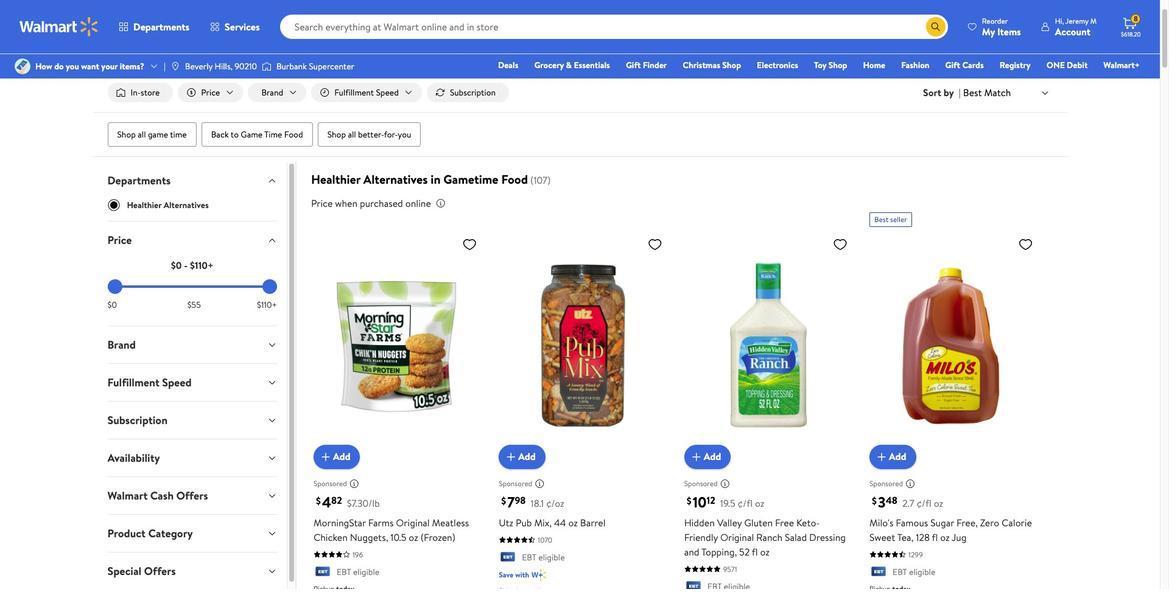 Task type: locate. For each thing, give the bounding box(es) containing it.
1 horizontal spatial fulfillment speed button
[[311, 83, 422, 102]]

1299
[[909, 550, 923, 560]]

add button for 7
[[499, 445, 546, 469]]

best right by
[[963, 86, 982, 99]]

add to cart image for 10
[[689, 450, 704, 464]]

0 horizontal spatial $0
[[107, 299, 117, 311]]

healthier alternatives in gametime food (107)
[[311, 171, 551, 188]]

$618.20
[[1121, 30, 1141, 38]]

departments inside popup button
[[133, 20, 189, 33]]

52
[[739, 545, 750, 559]]

oz up gluten
[[755, 497, 765, 510]]

grocery left the &
[[534, 59, 564, 71]]

you right do at the left
[[66, 60, 79, 72]]

8
[[1134, 14, 1138, 24]]

and
[[684, 545, 700, 559]]

walmart image
[[19, 17, 99, 37]]

ad disclaimer and feedback image
[[663, 48, 673, 57], [349, 479, 359, 489], [720, 479, 730, 489]]

ebt down the "tea," on the bottom
[[893, 566, 907, 578]]

2 horizontal spatial ebt eligible
[[893, 566, 936, 578]]

1 vertical spatial healthier
[[311, 171, 361, 188]]

healthier for healthier alternatives in gametime food (107)
[[311, 171, 361, 188]]

0 horizontal spatial you
[[66, 60, 79, 72]]

1 vertical spatial alternatives
[[363, 171, 428, 188]]

$0 range field
[[107, 286, 277, 288]]

ebt eligible down 1299
[[893, 566, 936, 578]]

sponsored
[[627, 47, 660, 58], [314, 479, 347, 489], [499, 479, 532, 489], [684, 479, 718, 489], [870, 479, 903, 489]]

¢/fl inside $ 10 12 19.5 ¢/fl oz hidden valley gluten free keto- friendly original ranch salad dressing and topping, 52 fl oz
[[738, 497, 753, 510]]

0 horizontal spatial gift
[[626, 59, 641, 71]]

price button down beverly hills, 90210
[[178, 83, 243, 102]]

price left 'when'
[[311, 197, 333, 210]]

¢/fl inside $ 3 48 2.7 ¢/fl oz milo's famous sugar free, zero calorie sweet tea, 128 fl oz jug
[[917, 497, 932, 510]]

add for 7
[[518, 450, 536, 464]]

4
[[322, 492, 331, 513]]

special offers tab
[[98, 553, 287, 590]]

brand button up fulfillment speed tab
[[98, 326, 287, 364]]

0 horizontal spatial offers
[[144, 564, 176, 579]]

0 horizontal spatial ebt
[[337, 566, 351, 578]]

1 horizontal spatial add to cart image
[[689, 450, 704, 464]]

0 horizontal spatial add to cart image
[[504, 450, 518, 464]]

ebt eligible down "1070"
[[522, 552, 565, 564]]

0 horizontal spatial ebt image
[[314, 567, 332, 579]]

price inside sort and filter section element
[[201, 86, 220, 99]]

1 vertical spatial departments
[[107, 173, 171, 188]]

ad disclaimer and feedback image for 10
[[720, 479, 730, 489]]

$ inside $ 7 98 18.1 ¢/oz utz pub mix, 44 oz barrel
[[501, 494, 506, 508]]

1 vertical spatial subscription
[[107, 413, 168, 428]]

0 vertical spatial price
[[201, 86, 220, 99]]

2 $ from the left
[[501, 494, 506, 508]]

$ inside $ 3 48 2.7 ¢/fl oz milo's famous sugar free, zero calorie sweet tea, 128 fl oz jug
[[872, 494, 877, 508]]

1 horizontal spatial gametime
[[444, 171, 499, 188]]

gametime up 90210
[[217, 17, 255, 29]]

hidden valley gluten free keto-friendly original ranch salad dressing and topping, 52 fl oz image
[[684, 232, 853, 460]]

0 horizontal spatial fulfillment
[[107, 375, 160, 390]]

1 horizontal spatial add to cart image
[[875, 450, 889, 464]]

add to cart image up 48
[[875, 450, 889, 464]]

ebt image for 7
[[499, 552, 517, 565]]

subscription up availability
[[107, 413, 168, 428]]

9571
[[723, 564, 737, 575]]

0 horizontal spatial ad disclaimer and feedback image
[[349, 479, 359, 489]]

sponsored up 82 at left bottom
[[314, 479, 347, 489]]

1 $ from the left
[[316, 494, 321, 508]]

0 vertical spatial ebt image
[[499, 552, 517, 565]]

you right better-
[[398, 129, 411, 141]]

add up the 12
[[704, 450, 721, 464]]

 image
[[15, 58, 30, 74], [262, 60, 272, 72], [170, 62, 180, 71]]

ad disclaimer and feedback image up 2.7
[[906, 479, 915, 489]]

ad disclaimer and feedback image for 4
[[349, 479, 359, 489]]

| inside sort and filter section element
[[959, 86, 961, 99]]

ad disclaimer and feedback image
[[535, 479, 545, 489], [906, 479, 915, 489]]

subscription button
[[427, 83, 509, 102]]

departments
[[133, 20, 189, 33], [107, 173, 171, 188]]

$ left 4
[[316, 494, 321, 508]]

0 vertical spatial fulfillment speed
[[334, 86, 399, 99]]

ebt for 7
[[522, 552, 537, 564]]

$ left 10 at the bottom right of page
[[687, 494, 692, 508]]

walmart+ link
[[1098, 58, 1146, 72]]

add to cart image for the milo's famous sugar free, zero calorie sweet tea, 128 fl oz jug image
[[875, 450, 889, 464]]

0 horizontal spatial  image
[[15, 58, 30, 74]]

ebt down chicken
[[337, 566, 351, 578]]

product
[[107, 526, 146, 541]]

subscription button
[[98, 402, 287, 439]]

offers right the cash
[[176, 488, 208, 504]]

add to cart image up 10 at the bottom right of page
[[689, 450, 704, 464]]

1 vertical spatial fulfillment speed
[[107, 375, 192, 390]]

fl right 52
[[752, 545, 758, 559]]

add to cart image
[[504, 450, 518, 464], [875, 450, 889, 464]]

how do you want your items?
[[35, 60, 144, 72]]

1 gift from the left
[[626, 59, 641, 71]]

shop all better-for-you
[[327, 129, 411, 141]]

oz inside the $ 4 82 $7.30/lb morningstar farms original meatless chicken nuggets, 10.5 oz (frozen)
[[409, 531, 418, 544]]

0 vertical spatial fl
[[932, 531, 938, 544]]

1 horizontal spatial $0
[[171, 259, 182, 272]]

add up 82 at left bottom
[[333, 450, 350, 464]]

1 horizontal spatial subscription
[[450, 86, 496, 99]]

gift for gift finder
[[626, 59, 641, 71]]

0 vertical spatial brand button
[[248, 83, 306, 102]]

gametime food link
[[217, 17, 276, 29]]

1 vertical spatial $0
[[107, 299, 117, 311]]

0 horizontal spatial ¢/fl
[[738, 497, 753, 510]]

utz pub mix, 44 oz barrel image
[[499, 232, 667, 460]]

0 vertical spatial alternatives
[[325, 17, 370, 29]]

2 horizontal spatial price
[[311, 197, 333, 210]]

0 vertical spatial ebt image
[[870, 567, 888, 579]]

1 all from the left
[[138, 129, 146, 141]]

original up 10.5
[[396, 516, 430, 530]]

3 add button from the left
[[684, 445, 731, 469]]

$7.30/lb
[[347, 497, 380, 510]]

1 vertical spatial speed
[[162, 375, 192, 390]]

ebt for 4
[[337, 566, 351, 578]]

/ right gametime food link
[[281, 17, 284, 29]]

1 horizontal spatial ebt eligible
[[522, 552, 565, 564]]

1 vertical spatial you
[[398, 129, 411, 141]]

subscription
[[450, 86, 496, 99], [107, 413, 168, 428]]

brand button down burbank
[[248, 83, 306, 102]]

ebt image down sweet
[[870, 567, 888, 579]]

$ inside the $ 4 82 $7.30/lb morningstar farms original meatless chicken nuggets, 10.5 oz (frozen)
[[316, 494, 321, 508]]

category
[[148, 526, 193, 541]]

fulfillment speed tab
[[98, 364, 287, 401]]

1 vertical spatial best
[[875, 214, 889, 225]]

1 horizontal spatial fulfillment speed
[[334, 86, 399, 99]]

1 horizontal spatial fl
[[932, 531, 938, 544]]

food / seasonal grocery / gametime food / healthier alternatives
[[107, 17, 370, 29]]

¢/fl right 2.7
[[917, 497, 932, 510]]

0 horizontal spatial fulfillment speed button
[[98, 364, 287, 401]]

fulfillment inside tab
[[107, 375, 160, 390]]

departments inside dropdown button
[[107, 173, 171, 188]]

2 add to cart image from the left
[[689, 450, 704, 464]]

0 horizontal spatial add to cart image
[[318, 450, 333, 464]]

all left better-
[[348, 129, 356, 141]]

2 ¢/fl from the left
[[917, 497, 932, 510]]

¢/oz
[[546, 497, 564, 510]]

0 horizontal spatial |
[[164, 60, 166, 72]]

speed up subscription tab
[[162, 375, 192, 390]]

1 vertical spatial original
[[720, 531, 754, 544]]

0 horizontal spatial grocery
[[173, 17, 204, 29]]

registry link
[[994, 58, 1036, 72]]

 image for burbank
[[262, 60, 272, 72]]

walmart cash offers tab
[[98, 478, 287, 515]]

3 $ from the left
[[687, 494, 692, 508]]

add button
[[314, 445, 360, 469], [499, 445, 546, 469], [684, 445, 731, 469], [870, 445, 916, 469]]

2 add to cart image from the left
[[875, 450, 889, 464]]

ebt eligible
[[522, 552, 565, 564], [337, 566, 379, 578], [893, 566, 936, 578]]

sweet
[[870, 531, 895, 544]]

fulfillment speed up subscription tab
[[107, 375, 192, 390]]

1 vertical spatial fulfillment
[[107, 375, 160, 390]]

0 vertical spatial gametime
[[217, 17, 255, 29]]

subscription inside subscription dropdown button
[[107, 413, 168, 428]]

offers right special
[[144, 564, 176, 579]]

toy
[[814, 59, 827, 71]]

time
[[170, 129, 187, 141]]

seasonal grocery link
[[139, 17, 204, 29]]

$ left 7
[[501, 494, 506, 508]]

add to cart image
[[318, 450, 333, 464], [689, 450, 704, 464]]

back to game time food
[[211, 129, 303, 141]]

price button down healthier alternatives
[[98, 222, 287, 259]]

0 horizontal spatial brand
[[107, 337, 136, 353]]

oz right 44
[[568, 516, 578, 530]]

1 vertical spatial fl
[[752, 545, 758, 559]]

1 horizontal spatial ebt image
[[499, 552, 517, 565]]

barrel
[[580, 516, 606, 530]]

3 add from the left
[[704, 450, 721, 464]]

all left game
[[138, 129, 146, 141]]

1 horizontal spatial offers
[[176, 488, 208, 504]]

1 horizontal spatial gift
[[946, 59, 960, 71]]

2 add from the left
[[518, 450, 536, 464]]

finder
[[643, 59, 667, 71]]

price down beverly hills, 90210
[[201, 86, 220, 99]]

0 vertical spatial best
[[963, 86, 982, 99]]

product category tab
[[98, 515, 287, 552]]

best seller
[[875, 214, 907, 225]]

sponsored up 98
[[499, 479, 532, 489]]

1 vertical spatial price
[[311, 197, 333, 210]]

fulfillment speed button up subscription tab
[[98, 364, 287, 401]]

topping,
[[702, 545, 737, 559]]

departments button
[[108, 12, 200, 41]]

/ left services
[[208, 17, 212, 29]]

ebt image
[[499, 552, 517, 565], [314, 567, 332, 579]]

calorie
[[1002, 516, 1032, 530]]

/ right food link
[[131, 17, 134, 29]]

0 horizontal spatial $110+
[[190, 259, 213, 272]]

1 / from the left
[[131, 17, 134, 29]]

add button up 82 at left bottom
[[314, 445, 360, 469]]

4 add from the left
[[889, 450, 907, 464]]

ebt image for 3
[[870, 567, 888, 579]]

2 gift from the left
[[946, 59, 960, 71]]

time
[[264, 129, 282, 141]]

search icon image
[[931, 22, 941, 32]]

oz
[[755, 497, 765, 510], [934, 497, 943, 510], [568, 516, 578, 530], [409, 531, 418, 544], [940, 531, 950, 544], [760, 545, 770, 559]]

 image for beverly
[[170, 62, 180, 71]]

19.5
[[720, 497, 736, 510]]

1 vertical spatial offers
[[144, 564, 176, 579]]

1 add from the left
[[333, 450, 350, 464]]

add for 10
[[704, 450, 721, 464]]

alternatives up price tab
[[164, 199, 209, 211]]

| right by
[[959, 86, 961, 99]]

grocery right seasonal
[[173, 17, 204, 29]]

/
[[131, 17, 134, 29], [208, 17, 212, 29], [281, 17, 284, 29]]

1 horizontal spatial speed
[[376, 86, 399, 99]]

2 all from the left
[[348, 129, 356, 141]]

add button up 98
[[499, 445, 546, 469]]

speed up for-
[[376, 86, 399, 99]]

electronics link
[[752, 58, 804, 72]]

price down healthier alternatives 'option'
[[107, 233, 132, 248]]

deals link
[[493, 58, 524, 72]]

ebt image
[[870, 567, 888, 579], [684, 582, 703, 590]]

0 vertical spatial $0
[[171, 259, 182, 272]]

best left seller
[[875, 214, 889, 225]]

free
[[775, 516, 794, 530]]

fulfillment speed button up the shop all better-for-you link
[[311, 83, 422, 102]]

gift left finder
[[626, 59, 641, 71]]

128
[[916, 531, 930, 544]]

milo's famous sugar free, zero calorie sweet tea, 128 fl oz jug image
[[870, 232, 1038, 460]]

back
[[211, 129, 229, 141]]

subscription down the deals link
[[450, 86, 496, 99]]

friendly
[[684, 531, 718, 544]]

0 vertical spatial brand
[[262, 86, 283, 99]]

add up 48
[[889, 450, 907, 464]]

1 horizontal spatial ebt
[[522, 552, 537, 564]]

healthier up burbank supercenter
[[289, 17, 323, 29]]

alternatives for healthier alternatives in gametime food (107)
[[363, 171, 428, 188]]

healthier
[[289, 17, 323, 29], [311, 171, 361, 188], [127, 199, 162, 211]]

fl inside $ 10 12 19.5 ¢/fl oz hidden valley gluten free keto- friendly original ranch salad dressing and topping, 52 fl oz
[[752, 545, 758, 559]]

 image left beverly
[[170, 62, 180, 71]]

add up 98
[[518, 450, 536, 464]]

best match button
[[961, 85, 1053, 101]]

0 horizontal spatial gametime
[[217, 17, 255, 29]]

0 vertical spatial departments
[[133, 20, 189, 33]]

match
[[984, 86, 1011, 99]]

ebt eligible for 3
[[893, 566, 936, 578]]

1 horizontal spatial all
[[348, 129, 356, 141]]

¢/fl right 19.5
[[738, 497, 753, 510]]

1 add to cart image from the left
[[504, 450, 518, 464]]

$ inside $ 10 12 19.5 ¢/fl oz hidden valley gluten free keto- friendly original ranch salad dressing and topping, 52 fl oz
[[687, 494, 692, 508]]

1 add to cart image from the left
[[318, 450, 333, 464]]

best match
[[963, 86, 1011, 99]]

eligible down "1070"
[[539, 552, 565, 564]]

0 horizontal spatial original
[[396, 516, 430, 530]]

1 horizontal spatial price
[[201, 86, 220, 99]]

 image left how
[[15, 58, 30, 74]]

best for best seller
[[875, 214, 889, 225]]

4 $ from the left
[[872, 494, 877, 508]]

1 horizontal spatial original
[[720, 531, 754, 544]]

brand for brand dropdown button inside the sort and filter section element
[[262, 86, 283, 99]]

add button up the 12
[[684, 445, 731, 469]]

ad disclaimer and feedback image up 18.1
[[535, 479, 545, 489]]

1 horizontal spatial ¢/fl
[[917, 497, 932, 510]]

departments up healthier alternatives 'option'
[[107, 173, 171, 188]]

0 vertical spatial |
[[164, 60, 166, 72]]

ebt eligible down 196
[[337, 566, 379, 578]]

eligible for 7
[[539, 552, 565, 564]]

0 horizontal spatial eligible
[[353, 566, 379, 578]]

1 vertical spatial price button
[[98, 222, 287, 259]]

2 vertical spatial healthier
[[127, 199, 162, 211]]

save with
[[499, 570, 529, 580]]

original inside the $ 4 82 $7.30/lb morningstar farms original meatless chicken nuggets, 10.5 oz (frozen)
[[396, 516, 430, 530]]

reorder my items
[[982, 16, 1021, 38]]

0 vertical spatial offers
[[176, 488, 208, 504]]

add to favorites list, utz pub mix, 44 oz barrel image
[[648, 237, 662, 252]]

by
[[944, 86, 954, 99]]

1 horizontal spatial $110+
[[257, 299, 277, 311]]

1 vertical spatial |
[[959, 86, 961, 99]]

1 horizontal spatial eligible
[[539, 552, 565, 564]]

$ for 7
[[501, 494, 506, 508]]

eligible
[[539, 552, 565, 564], [353, 566, 379, 578], [909, 566, 936, 578]]

ebt
[[522, 552, 537, 564], [337, 566, 351, 578], [893, 566, 907, 578]]

original up 52
[[720, 531, 754, 544]]

0 horizontal spatial subscription
[[107, 413, 168, 428]]

4 add button from the left
[[870, 445, 916, 469]]

1 vertical spatial ebt image
[[314, 567, 332, 579]]

0 vertical spatial grocery
[[173, 17, 204, 29]]

add to favorites list, milo's famous sugar free, zero calorie sweet tea, 128 fl oz jug image
[[1019, 237, 1033, 252]]

ebt up with
[[522, 552, 537, 564]]

82
[[331, 494, 342, 507]]

0 vertical spatial fulfillment
[[334, 86, 374, 99]]

fl right 128
[[932, 531, 938, 544]]

1 vertical spatial brand
[[107, 337, 136, 353]]

gift left the cards
[[946, 59, 960, 71]]

grocery
[[173, 17, 204, 29], [534, 59, 564, 71]]

1 vertical spatial fulfillment speed button
[[98, 364, 287, 401]]

eligible down 196
[[353, 566, 379, 578]]

oz inside $ 7 98 18.1 ¢/oz utz pub mix, 44 oz barrel
[[568, 516, 578, 530]]

ebt eligible for 4
[[337, 566, 379, 578]]

alternatives up supercenter
[[325, 17, 370, 29]]

1 horizontal spatial ad disclaimer and feedback image
[[906, 479, 915, 489]]

add to favorites list, hidden valley gluten free keto-friendly original ranch salad dressing and topping, 52 fl oz image
[[833, 237, 848, 252]]

0 horizontal spatial all
[[138, 129, 146, 141]]

1 ¢/fl from the left
[[738, 497, 753, 510]]

ad disclaimer and feedback image up the $7.30/lb
[[349, 479, 359, 489]]

2 horizontal spatial ebt
[[893, 566, 907, 578]]

speed
[[376, 86, 399, 99], [162, 375, 192, 390]]

sponsored up "gift finder" on the top right
[[627, 47, 660, 58]]

add button up 48
[[870, 445, 916, 469]]

0 horizontal spatial speed
[[162, 375, 192, 390]]

items?
[[120, 60, 144, 72]]

1 horizontal spatial fulfillment
[[334, 86, 374, 99]]

1 vertical spatial ebt image
[[684, 582, 703, 590]]

price inside tab
[[107, 233, 132, 248]]

1 ad disclaimer and feedback image from the left
[[535, 479, 545, 489]]

alternatives up purchased
[[363, 171, 428, 188]]

brand inside tab
[[107, 337, 136, 353]]

brand inside sort and filter section element
[[262, 86, 283, 99]]

1 add button from the left
[[314, 445, 360, 469]]

2 horizontal spatial  image
[[262, 60, 272, 72]]

0 horizontal spatial /
[[131, 17, 134, 29]]

departments right food link
[[133, 20, 189, 33]]

game
[[241, 129, 263, 141]]

$ left 3
[[872, 494, 877, 508]]

essentials
[[574, 59, 610, 71]]

 image right 90210
[[262, 60, 272, 72]]

add to cart image up 98
[[504, 450, 518, 464]]

44
[[554, 516, 566, 530]]

shop all game time
[[117, 129, 187, 141]]

healthier up 'when'
[[311, 171, 361, 188]]

add for 4
[[333, 450, 350, 464]]

ebt image down and
[[684, 582, 703, 590]]

all inside "link"
[[138, 129, 146, 141]]

3 / from the left
[[281, 17, 284, 29]]

reorder
[[982, 16, 1008, 26]]

when
[[335, 197, 358, 210]]

supercenter
[[309, 60, 354, 72]]

ebt image down chicken
[[314, 567, 332, 579]]

oz right 10.5
[[409, 531, 418, 544]]

2 add button from the left
[[499, 445, 546, 469]]

add to cart image up 82 at left bottom
[[318, 450, 333, 464]]

original
[[396, 516, 430, 530], [720, 531, 754, 544]]

eligible down 1299
[[909, 566, 936, 578]]

oz down ranch
[[760, 545, 770, 559]]

healthier right healthier alternatives 'option'
[[127, 199, 162, 211]]

sponsored up 10 at the bottom right of page
[[684, 479, 718, 489]]

ad disclaimer and feedback image up 19.5
[[720, 479, 730, 489]]

0 vertical spatial subscription
[[450, 86, 496, 99]]

christmas
[[683, 59, 720, 71]]

fulfillment speed up the shop all better-for-you link
[[334, 86, 399, 99]]

burbank supercenter
[[276, 60, 354, 72]]

fl inside $ 3 48 2.7 ¢/fl oz milo's famous sugar free, zero calorie sweet tea, 128 fl oz jug
[[932, 531, 938, 544]]

1 horizontal spatial best
[[963, 86, 982, 99]]

1 horizontal spatial  image
[[170, 62, 180, 71]]

ebt image up save
[[499, 552, 517, 565]]

gametime right the in
[[444, 171, 499, 188]]

0 horizontal spatial ebt image
[[684, 582, 703, 590]]

availability button
[[98, 440, 287, 477]]

10
[[693, 492, 707, 513]]

| right items?
[[164, 60, 166, 72]]

gift finder link
[[621, 58, 673, 72]]

0 vertical spatial original
[[396, 516, 430, 530]]

1 horizontal spatial |
[[959, 86, 961, 99]]

toy shop link
[[809, 58, 853, 72]]

ad disclaimer and feedback image up finder
[[663, 48, 673, 57]]

0 vertical spatial speed
[[376, 86, 399, 99]]

0 horizontal spatial fl
[[752, 545, 758, 559]]

2 horizontal spatial ad disclaimer and feedback image
[[720, 479, 730, 489]]

best inside dropdown button
[[963, 86, 982, 99]]



Task type: vqa. For each thing, say whether or not it's contained in the screenshot.
bottom Departments dropdown button
yes



Task type: describe. For each thing, give the bounding box(es) containing it.
$ 7 98 18.1 ¢/oz utz pub mix, 44 oz barrel
[[499, 492, 606, 530]]

1 vertical spatial grocery
[[534, 59, 564, 71]]

$55
[[187, 299, 201, 311]]

keto-
[[797, 516, 820, 530]]

hidden
[[684, 516, 715, 530]]

deals
[[498, 59, 519, 71]]

special
[[107, 564, 141, 579]]

christmas shop link
[[677, 58, 747, 72]]

legal information image
[[436, 199, 446, 208]]

add button for 4
[[314, 445, 360, 469]]

$ for 3
[[872, 494, 877, 508]]

sponsored up 48
[[870, 479, 903, 489]]

salad
[[785, 531, 807, 544]]

subscription tab
[[98, 402, 287, 439]]

jeremy
[[1066, 16, 1089, 26]]

&
[[566, 59, 572, 71]]

chicken
[[314, 531, 348, 544]]

$ 10 12 19.5 ¢/fl oz hidden valley gluten free keto- friendly original ranch salad dressing and topping, 52 fl oz
[[684, 492, 846, 559]]

special offers button
[[98, 553, 287, 590]]

Walmart Site-Wide search field
[[280, 15, 948, 39]]

all for game
[[138, 129, 146, 141]]

services
[[225, 20, 260, 33]]

oz left jug
[[940, 531, 950, 544]]

online
[[405, 197, 431, 210]]

store
[[141, 86, 160, 99]]

Search search field
[[280, 15, 948, 39]]

original inside $ 10 12 19.5 ¢/fl oz hidden valley gluten free keto- friendly original ranch salad dressing and topping, 52 fl oz
[[720, 531, 754, 544]]

shop left game
[[117, 129, 136, 141]]

grocery & essentials link
[[529, 58, 616, 72]]

2 ad disclaimer and feedback image from the left
[[906, 479, 915, 489]]

price tab
[[98, 222, 287, 259]]

48
[[886, 494, 898, 507]]

milo's
[[870, 516, 894, 530]]

best for best match
[[963, 86, 982, 99]]

ebt image for 4
[[314, 567, 332, 579]]

sort and filter section element
[[93, 73, 1067, 112]]

registry
[[1000, 59, 1031, 71]]

oz up sugar
[[934, 497, 943, 510]]

product category
[[107, 526, 193, 541]]

in-store button
[[107, 83, 173, 102]]

$ 4 82 $7.30/lb morningstar farms original meatless chicken nuggets, 10.5 oz (frozen)
[[314, 492, 469, 544]]

food link
[[107, 17, 126, 29]]

gift finder
[[626, 59, 667, 71]]

brand button inside sort and filter section element
[[248, 83, 306, 102]]

all for better-
[[348, 129, 356, 141]]

1 vertical spatial gametime
[[444, 171, 499, 188]]

departments tab
[[98, 162, 287, 199]]

availability tab
[[98, 440, 287, 477]]

$110 range field
[[107, 286, 277, 288]]

sponsored for 4
[[314, 479, 347, 489]]

0 vertical spatial fulfillment speed button
[[311, 83, 422, 102]]

sponsored for 10
[[684, 479, 718, 489]]

toy shop
[[814, 59, 847, 71]]

ebt for 3
[[893, 566, 907, 578]]

healthier for healthier alternatives
[[127, 199, 162, 211]]

zero
[[980, 516, 999, 530]]

8 $618.20
[[1121, 14, 1141, 38]]

speed inside sort and filter section element
[[376, 86, 399, 99]]

1 vertical spatial brand button
[[98, 326, 287, 364]]

eligible for 4
[[353, 566, 379, 578]]

seasonal
[[139, 17, 171, 29]]

cash
[[150, 488, 174, 504]]

gluten
[[744, 516, 773, 530]]

morningstar
[[314, 516, 366, 530]]

$0 - $110+
[[171, 259, 213, 272]]

walmart cash offers
[[107, 488, 208, 504]]

back to game time food link
[[201, 122, 313, 147]]

jug
[[952, 531, 967, 544]]

beverly
[[185, 60, 213, 72]]

offers inside dropdown button
[[176, 488, 208, 504]]

how
[[35, 60, 52, 72]]

food inside back to game time food link
[[284, 129, 303, 141]]

1 vertical spatial $110+
[[257, 299, 277, 311]]

healthier alternatives link
[[289, 17, 370, 29]]

$ for 4
[[316, 494, 321, 508]]

walmart+
[[1104, 59, 1140, 71]]

$0 for $0
[[107, 299, 117, 311]]

availability
[[107, 451, 160, 466]]

in
[[431, 171, 441, 188]]

subscription inside subscription button
[[450, 86, 496, 99]]

brand for bottommost brand dropdown button
[[107, 337, 136, 353]]

add to favorites list, morningstar farms original meatless chicken nuggets, 10.5 oz (frozen) image
[[462, 237, 477, 252]]

free,
[[957, 516, 978, 530]]

offers inside dropdown button
[[144, 564, 176, 579]]

dressing
[[809, 531, 846, 544]]

items
[[997, 25, 1021, 38]]

morningstar farms original meatless chicken nuggets, 10.5 oz (frozen) image
[[314, 232, 482, 460]]

196
[[353, 550, 363, 560]]

shop left better-
[[327, 129, 346, 141]]

eligible for 3
[[909, 566, 936, 578]]

one debit link
[[1041, 58, 1093, 72]]

98
[[515, 494, 526, 507]]

(107)
[[530, 174, 551, 187]]

home
[[863, 59, 886, 71]]

$ 3 48 2.7 ¢/fl oz milo's famous sugar free, zero calorie sweet tea, 128 fl oz jug
[[870, 492, 1032, 544]]

alternatives for healthier alternatives
[[164, 199, 209, 211]]

services button
[[200, 12, 270, 41]]

one
[[1047, 59, 1065, 71]]

save
[[499, 570, 514, 580]]

for-
[[384, 129, 398, 141]]

cards
[[962, 59, 984, 71]]

electronics
[[757, 59, 798, 71]]

1070
[[538, 535, 552, 545]]

ebt image for 10
[[684, 582, 703, 590]]

gift cards link
[[940, 58, 989, 72]]

add to cart image for utz pub mix, 44 oz barrel 'image'
[[504, 450, 518, 464]]

want
[[81, 60, 99, 72]]

2.7
[[902, 497, 915, 510]]

famous
[[896, 516, 928, 530]]

ranch
[[756, 531, 783, 544]]

better-
[[358, 129, 384, 141]]

fulfillment speed inside sort and filter section element
[[334, 86, 399, 99]]

(frozen)
[[421, 531, 455, 544]]

¢/fl for 10
[[738, 497, 753, 510]]

my
[[982, 25, 995, 38]]

0 vertical spatial you
[[66, 60, 79, 72]]

hills,
[[215, 60, 233, 72]]

speed inside fulfillment speed tab
[[162, 375, 192, 390]]

$0 for $0 - $110+
[[171, 259, 182, 272]]

Healthier Alternatives radio
[[107, 199, 120, 211]]

 image for how
[[15, 58, 30, 74]]

2 / from the left
[[208, 17, 212, 29]]

1 horizontal spatial ad disclaimer and feedback image
[[663, 48, 673, 57]]

hi, jeremy m account
[[1055, 16, 1097, 38]]

$ for 10
[[687, 494, 692, 508]]

fashion
[[901, 59, 930, 71]]

¢/fl for 3
[[917, 497, 932, 510]]

ebt eligible for 7
[[522, 552, 565, 564]]

shop right christmas
[[722, 59, 741, 71]]

brand tab
[[98, 326, 287, 364]]

departments button
[[98, 162, 287, 199]]

special offers
[[107, 564, 176, 579]]

shop right toy
[[829, 59, 847, 71]]

grocery & essentials
[[534, 59, 610, 71]]

add to cart image for 4
[[318, 450, 333, 464]]

0 vertical spatial price button
[[178, 83, 243, 102]]

fulfillment inside sort and filter section element
[[334, 86, 374, 99]]

beverly hills, 90210
[[185, 60, 257, 72]]

add button for 10
[[684, 445, 731, 469]]

sponsored for 7
[[499, 479, 532, 489]]

gift for gift cards
[[946, 59, 960, 71]]

gift cards
[[946, 59, 984, 71]]

product category button
[[98, 515, 287, 552]]

0 vertical spatial healthier
[[289, 17, 323, 29]]

walmart plus image
[[532, 569, 546, 582]]

fulfillment speed inside tab
[[107, 375, 192, 390]]

0 vertical spatial $110+
[[190, 259, 213, 272]]



